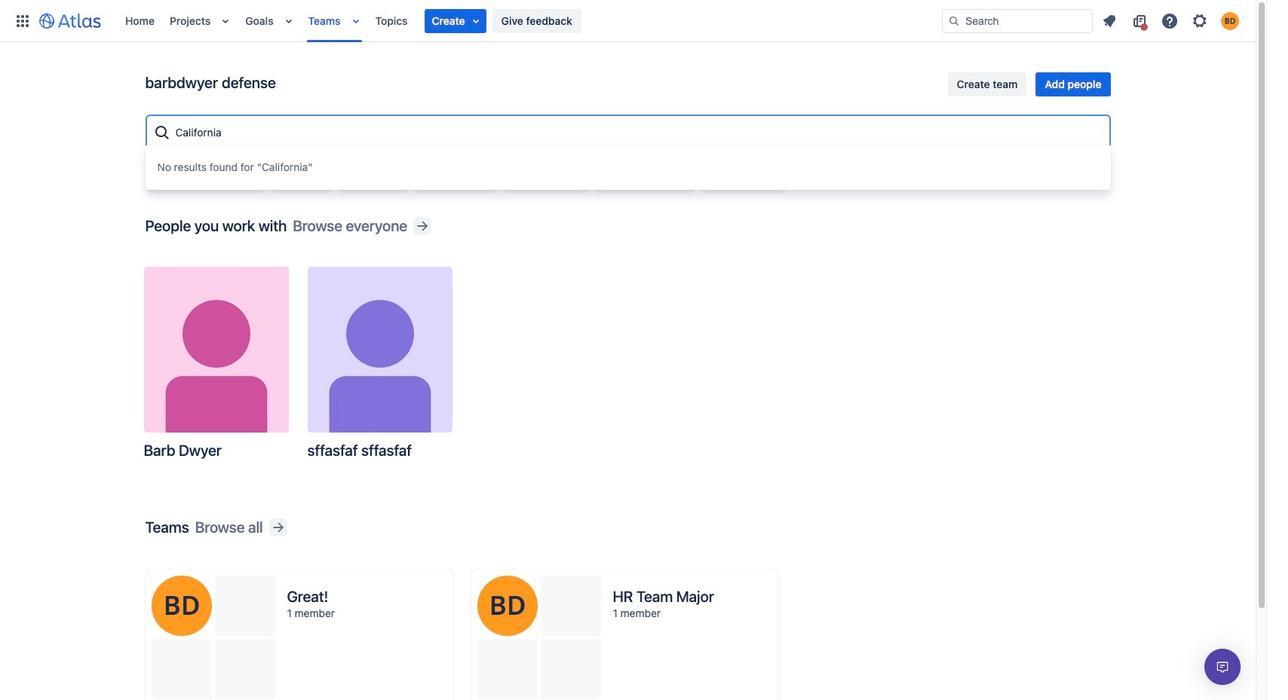 Task type: describe. For each thing, give the bounding box(es) containing it.
top element
[[9, 0, 942, 42]]

open intercom messenger image
[[1214, 659, 1232, 677]]

settings image
[[1191, 12, 1209, 30]]

list item inside list
[[424, 9, 486, 33]]

Search for people and teams field
[[171, 119, 1103, 146]]

0 horizontal spatial list
[[118, 0, 942, 42]]

notifications image
[[1101, 12, 1119, 30]]

Search field
[[942, 9, 1093, 33]]

1 horizontal spatial list
[[1096, 9, 1247, 33]]

search image
[[948, 15, 960, 27]]

switch to... image
[[14, 12, 32, 30]]

help image
[[1161, 12, 1179, 30]]



Task type: vqa. For each thing, say whether or not it's contained in the screenshot.
"Browse everyone" 'icon'
yes



Task type: locate. For each thing, give the bounding box(es) containing it.
browse everyone image
[[414, 217, 432, 235]]

None search field
[[942, 9, 1093, 33]]

list item
[[424, 9, 486, 33]]

browse all image
[[269, 519, 287, 537]]

account image
[[1222, 12, 1240, 30]]

search for people and teams image
[[153, 124, 171, 142]]

list
[[118, 0, 942, 42], [1096, 9, 1247, 33]]

banner
[[0, 0, 1256, 42]]



